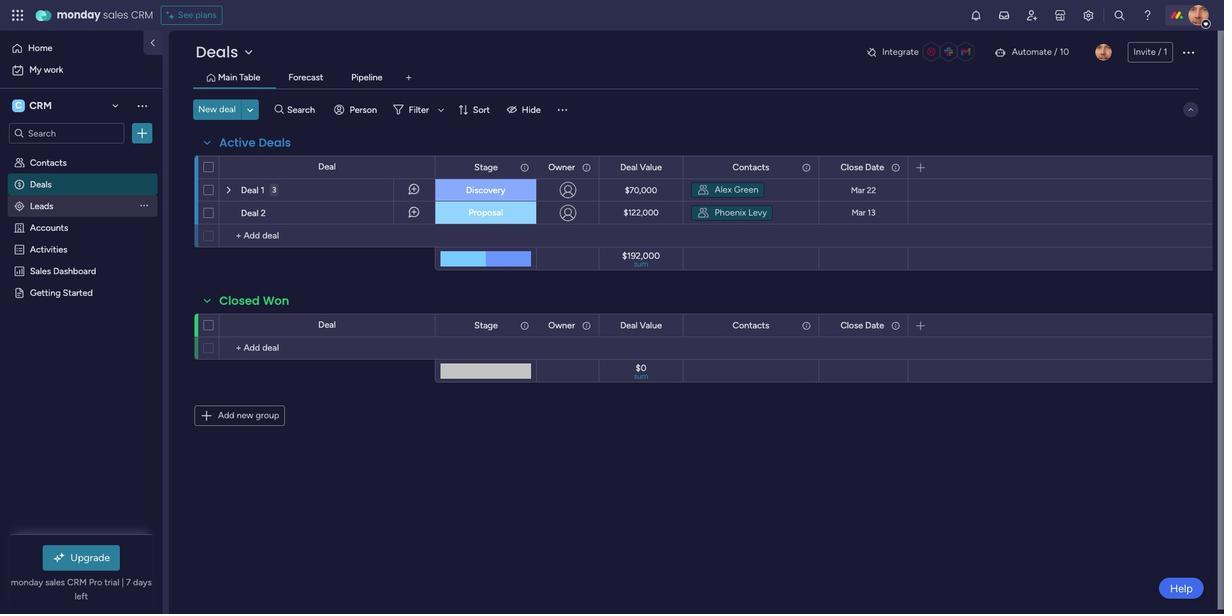 Task type: vqa. For each thing, say whether or not it's contained in the screenshot.
templates within button
no



Task type: locate. For each thing, give the bounding box(es) containing it.
Deal Value field
[[617, 160, 665, 174], [617, 319, 665, 333]]

person
[[350, 104, 377, 115]]

value for second deal value 'field' from the bottom of the page
[[640, 162, 662, 173]]

1 contacts field from the top
[[730, 160, 773, 174]]

table
[[239, 72, 260, 83]]

1 inside invite / 1 button
[[1164, 47, 1168, 57]]

2 date from the top
[[866, 320, 885, 331]]

value for second deal value 'field'
[[640, 320, 662, 331]]

1 vertical spatial mar
[[852, 208, 866, 217]]

1 vertical spatial monday
[[11, 577, 43, 588]]

crm
[[131, 8, 153, 22], [29, 99, 52, 112], [67, 577, 87, 588]]

deals button
[[193, 41, 259, 63]]

deal
[[219, 104, 236, 115]]

forecast button
[[285, 71, 327, 85]]

invite
[[1134, 47, 1156, 57]]

group
[[256, 410, 279, 421]]

add new group
[[218, 410, 279, 421]]

my work option
[[8, 60, 155, 80]]

1 vertical spatial close date field
[[838, 319, 888, 333]]

deals up the 'leads'
[[30, 179, 52, 189]]

1 svg image from the top
[[697, 184, 710, 196]]

1 left 3 button
[[261, 185, 265, 196]]

accounts
[[30, 222, 68, 233]]

Owner field
[[545, 160, 578, 174], [545, 319, 578, 333]]

1 horizontal spatial 1
[[1164, 47, 1168, 57]]

upgrade
[[71, 552, 110, 564]]

/ inside button
[[1158, 47, 1162, 57]]

1 date from the top
[[866, 162, 885, 173]]

james peterson image right 10
[[1096, 44, 1112, 61]]

crm for monday sales crm pro trial |
[[67, 577, 87, 588]]

Contacts field
[[730, 160, 773, 174], [730, 319, 773, 333]]

1 vertical spatial deal value
[[620, 320, 662, 331]]

1 value from the top
[[640, 162, 662, 173]]

sum
[[634, 260, 648, 269], [634, 372, 648, 381]]

new
[[198, 104, 217, 115]]

3 button
[[270, 179, 279, 202]]

+ Add deal text field
[[226, 341, 429, 356]]

started
[[63, 287, 93, 298]]

mar left 13
[[852, 208, 866, 217]]

1 vertical spatial sum
[[634, 372, 648, 381]]

sales for monday sales crm pro trial |
[[45, 577, 65, 588]]

stage for first the stage field from the top of the page
[[475, 162, 498, 173]]

1 vertical spatial stage field
[[471, 319, 501, 333]]

22
[[867, 185, 877, 195]]

Stage field
[[471, 160, 501, 174], [471, 319, 501, 333]]

proposal
[[469, 207, 503, 218]]

1 close from the top
[[841, 162, 863, 173]]

1 horizontal spatial /
[[1158, 47, 1162, 57]]

1 owner from the top
[[548, 162, 575, 173]]

deal
[[318, 161, 336, 172], [620, 162, 638, 173], [241, 185, 259, 196], [241, 208, 259, 219], [318, 320, 336, 330], [620, 320, 638, 331]]

2 horizontal spatial crm
[[131, 8, 153, 22]]

emails settings image
[[1082, 9, 1095, 22]]

column information image
[[520, 162, 530, 173], [582, 162, 592, 173], [802, 162, 812, 173], [582, 320, 592, 331]]

option
[[0, 151, 163, 153]]

deal value
[[620, 162, 662, 173], [620, 320, 662, 331]]

0 vertical spatial date
[[866, 162, 885, 173]]

help
[[1170, 582, 1193, 595]]

monday sales crm pro trial |
[[11, 577, 126, 588]]

select product image
[[11, 9, 24, 22]]

monday for monday sales crm pro trial |
[[11, 577, 43, 588]]

tab list
[[193, 68, 1199, 89]]

angle down image
[[247, 105, 253, 114]]

$0
[[636, 363, 647, 374]]

0 horizontal spatial james peterson image
[[1096, 44, 1112, 61]]

1 / from the left
[[1054, 47, 1058, 57]]

0 vertical spatial owner
[[548, 162, 575, 173]]

1 horizontal spatial james peterson image
[[1189, 5, 1209, 26]]

0 vertical spatial sales
[[103, 8, 128, 22]]

2 value from the top
[[640, 320, 662, 331]]

sum for $192,000
[[634, 260, 648, 269]]

1 vertical spatial owner
[[548, 320, 575, 331]]

$0 sum
[[634, 363, 648, 381]]

leads
[[30, 200, 53, 211]]

svg image left phoenix
[[697, 206, 710, 219]]

alex green element
[[691, 182, 765, 198]]

monday down the upgrade button
[[11, 577, 43, 588]]

1 vertical spatial james peterson image
[[1096, 44, 1112, 61]]

0 vertical spatial close date field
[[838, 160, 888, 174]]

main table button
[[215, 71, 264, 85]]

2 stage field from the top
[[471, 319, 501, 333]]

deal value up $70,000
[[620, 162, 662, 173]]

crm right the workspace icon
[[29, 99, 52, 112]]

1 vertical spatial svg image
[[697, 206, 710, 219]]

pro
[[89, 577, 102, 588]]

c
[[15, 100, 22, 111]]

Search field
[[284, 101, 322, 119]]

2 vertical spatial deals
[[30, 179, 52, 189]]

1 vertical spatial crm
[[29, 99, 52, 112]]

0 vertical spatial value
[[640, 162, 662, 173]]

1 vertical spatial owner field
[[545, 319, 578, 333]]

invite / 1 button
[[1128, 42, 1174, 63]]

2 deal value from the top
[[620, 320, 662, 331]]

1 vertical spatial stage
[[475, 320, 498, 331]]

monday up home link
[[57, 8, 100, 22]]

invite / 1
[[1134, 47, 1168, 57]]

0 vertical spatial contacts field
[[730, 160, 773, 174]]

0 vertical spatial sum
[[634, 260, 648, 269]]

add view image
[[406, 73, 411, 83]]

1 right invite on the top of the page
[[1164, 47, 1168, 57]]

0 vertical spatial deals
[[196, 41, 238, 63]]

options image
[[136, 127, 149, 140]]

filter
[[409, 104, 429, 115]]

0 vertical spatial stage
[[475, 162, 498, 173]]

2 / from the left
[[1158, 47, 1162, 57]]

0 horizontal spatial crm
[[29, 99, 52, 112]]

0 vertical spatial 1
[[1164, 47, 1168, 57]]

mar 13
[[852, 208, 876, 217]]

crm inside workspace selection element
[[29, 99, 52, 112]]

list box
[[0, 149, 163, 475]]

/
[[1054, 47, 1058, 57], [1158, 47, 1162, 57]]

0 vertical spatial crm
[[131, 8, 153, 22]]

2 horizontal spatial deals
[[259, 135, 291, 151]]

value up $0
[[640, 320, 662, 331]]

1 vertical spatial value
[[640, 320, 662, 331]]

upgrade button
[[42, 545, 120, 571]]

1 vertical spatial close date
[[841, 320, 885, 331]]

0 horizontal spatial /
[[1054, 47, 1058, 57]]

work
[[44, 64, 63, 75]]

date
[[866, 162, 885, 173], [866, 320, 885, 331]]

1 horizontal spatial crm
[[67, 577, 87, 588]]

mar for mar 22
[[851, 185, 865, 195]]

7
[[126, 577, 131, 588]]

alex
[[715, 184, 732, 195]]

value up $70,000
[[640, 162, 662, 173]]

2 deal value field from the top
[[617, 319, 665, 333]]

deals up the main
[[196, 41, 238, 63]]

james peterson image up options image
[[1189, 5, 1209, 26]]

2 stage from the top
[[475, 320, 498, 331]]

svg image inside alex green element
[[697, 184, 710, 196]]

0 vertical spatial stage field
[[471, 160, 501, 174]]

0 vertical spatial deal value field
[[617, 160, 665, 174]]

help button
[[1160, 578, 1204, 599]]

column information image
[[891, 162, 901, 173], [520, 320, 530, 331], [802, 320, 812, 331], [891, 320, 901, 331]]

filter button
[[389, 99, 449, 120]]

svg image left "alex"
[[697, 184, 710, 196]]

close
[[841, 162, 863, 173], [841, 320, 863, 331]]

workspace image
[[12, 99, 25, 113]]

add
[[218, 410, 235, 421]]

deal 2
[[241, 208, 266, 219]]

integrate
[[883, 47, 919, 57]]

0 vertical spatial close date
[[841, 162, 885, 173]]

/ for 10
[[1054, 47, 1058, 57]]

sum inside $192,000 sum
[[634, 260, 648, 269]]

0 horizontal spatial sales
[[45, 577, 65, 588]]

list box containing contacts
[[0, 149, 163, 475]]

contacts
[[30, 157, 67, 168], [733, 162, 770, 173], [733, 320, 770, 331]]

phoenix
[[715, 207, 746, 218]]

deals
[[196, 41, 238, 63], [259, 135, 291, 151], [30, 179, 52, 189]]

stage
[[475, 162, 498, 173], [475, 320, 498, 331]]

1 vertical spatial deal value field
[[617, 319, 665, 333]]

hide
[[522, 104, 541, 115]]

james peterson image
[[1189, 5, 1209, 26], [1096, 44, 1112, 61]]

notifications image
[[970, 9, 983, 22]]

my work link
[[8, 60, 155, 80]]

main table
[[218, 72, 260, 83]]

help image
[[1142, 9, 1154, 22]]

2 vertical spatial crm
[[67, 577, 87, 588]]

deal value up $0
[[620, 320, 662, 331]]

0 vertical spatial owner field
[[545, 160, 578, 174]]

/ right invite on the top of the page
[[1158, 47, 1162, 57]]

sales
[[103, 8, 128, 22], [45, 577, 65, 588]]

1 vertical spatial contacts field
[[730, 319, 773, 333]]

1 sum from the top
[[634, 260, 648, 269]]

value
[[640, 162, 662, 173], [640, 320, 662, 331]]

0 vertical spatial svg image
[[697, 184, 710, 196]]

deal value field up $70,000
[[617, 160, 665, 174]]

2 sum from the top
[[634, 372, 648, 381]]

2 owner from the top
[[548, 320, 575, 331]]

1 horizontal spatial deals
[[196, 41, 238, 63]]

tab
[[399, 68, 419, 88]]

Close Date field
[[838, 160, 888, 174], [838, 319, 888, 333]]

1 vertical spatial 1
[[261, 185, 265, 196]]

options image
[[1181, 45, 1196, 60]]

1 horizontal spatial monday
[[57, 8, 100, 22]]

deal up $70,000
[[620, 162, 638, 173]]

deal 1
[[241, 185, 265, 196]]

svg image inside phoenix levy element
[[697, 206, 710, 219]]

home option
[[8, 38, 136, 59]]

phoenix levy element
[[691, 205, 773, 220]]

deal up $0
[[620, 320, 638, 331]]

13
[[868, 208, 876, 217]]

1 vertical spatial sales
[[45, 577, 65, 588]]

1 horizontal spatial sales
[[103, 8, 128, 22]]

1 vertical spatial deals
[[259, 135, 291, 151]]

crm up left
[[67, 577, 87, 588]]

sales down the upgrade button
[[45, 577, 65, 588]]

deal up + add deal text box
[[318, 320, 336, 330]]

v2 search image
[[275, 103, 284, 117]]

menu image
[[556, 103, 569, 116]]

1 stage field from the top
[[471, 160, 501, 174]]

1
[[1164, 47, 1168, 57], [261, 185, 265, 196]]

/ for 1
[[1158, 47, 1162, 57]]

deals down v2 search 'icon' at the left
[[259, 135, 291, 151]]

sum for $0
[[634, 372, 648, 381]]

trial
[[104, 577, 119, 588]]

0 vertical spatial mar
[[851, 185, 865, 195]]

0 horizontal spatial monday
[[11, 577, 43, 588]]

automate / 10
[[1012, 47, 1070, 57]]

public board image
[[13, 286, 26, 298]]

levy
[[749, 207, 767, 218]]

deal value field up $0
[[617, 319, 665, 333]]

0 vertical spatial monday
[[57, 8, 100, 22]]

crm for monday sales crm
[[131, 8, 153, 22]]

1 vertical spatial date
[[866, 320, 885, 331]]

green
[[734, 184, 759, 195]]

hide button
[[502, 99, 549, 120]]

sales up home link
[[103, 8, 128, 22]]

1 vertical spatial close
[[841, 320, 863, 331]]

2 svg image from the top
[[697, 206, 710, 219]]

add new group button
[[195, 406, 285, 426]]

public dashboard image
[[13, 265, 26, 277]]

invite members image
[[1026, 9, 1039, 22]]

/ left 10
[[1054, 47, 1058, 57]]

0 vertical spatial close
[[841, 162, 863, 173]]

3
[[272, 186, 276, 195]]

svg image
[[697, 184, 710, 196], [697, 206, 710, 219]]

1 stage from the top
[[475, 162, 498, 173]]

0 vertical spatial deal value
[[620, 162, 662, 173]]

0 horizontal spatial deals
[[30, 179, 52, 189]]

crm left see
[[131, 8, 153, 22]]

mar left 22
[[851, 185, 865, 195]]

mar for mar 13
[[852, 208, 866, 217]]



Task type: describe. For each thing, give the bounding box(es) containing it.
new deal button
[[193, 99, 241, 120]]

$70,000
[[625, 185, 657, 195]]

home
[[28, 43, 52, 54]]

1 deal value field from the top
[[617, 160, 665, 174]]

search everything image
[[1114, 9, 1126, 22]]

main
[[218, 72, 237, 83]]

person button
[[329, 99, 385, 120]]

new deal
[[198, 104, 236, 115]]

7 days left
[[75, 577, 152, 602]]

sort
[[473, 104, 490, 115]]

svg image for alex
[[697, 184, 710, 196]]

sort button
[[453, 99, 498, 120]]

2
[[261, 208, 266, 219]]

deal down search field
[[318, 161, 336, 172]]

getting
[[30, 287, 61, 298]]

sales for monday sales crm
[[103, 8, 128, 22]]

0 horizontal spatial 1
[[261, 185, 265, 196]]

see plans
[[178, 10, 217, 20]]

deals inside field
[[259, 135, 291, 151]]

won
[[263, 293, 289, 309]]

monday sales crm
[[57, 8, 153, 22]]

collapse image
[[1186, 105, 1196, 115]]

see plans button
[[161, 6, 222, 25]]

deal left 2 at the left of page
[[241, 208, 259, 219]]

plans
[[195, 10, 217, 20]]

dashboard
[[53, 265, 96, 276]]

10
[[1060, 47, 1070, 57]]

arrow down image
[[434, 102, 449, 117]]

1 deal value from the top
[[620, 162, 662, 173]]

update feed image
[[998, 9, 1011, 22]]

pipeline button
[[348, 71, 386, 85]]

days
[[133, 577, 152, 588]]

1 owner field from the top
[[545, 160, 578, 174]]

my
[[29, 64, 42, 75]]

$122,000
[[624, 208, 659, 217]]

automate
[[1012, 47, 1052, 57]]

active deals
[[219, 135, 291, 151]]

Closed Won field
[[216, 293, 293, 309]]

phoenix levy
[[715, 207, 767, 218]]

my work
[[29, 64, 63, 75]]

left
[[75, 591, 88, 602]]

workspace options image
[[136, 99, 149, 112]]

sales dashboard
[[30, 265, 96, 276]]

discovery
[[466, 185, 506, 195]]

closed
[[219, 293, 260, 309]]

stage for 1st the stage field from the bottom of the page
[[475, 320, 498, 331]]

$192,000
[[622, 251, 660, 261]]

pipeline
[[351, 72, 383, 83]]

0 vertical spatial james peterson image
[[1189, 5, 1209, 26]]

active
[[219, 135, 256, 151]]

monday marketplace image
[[1054, 9, 1067, 22]]

deal up deal 2
[[241, 185, 259, 196]]

Search in workspace field
[[27, 126, 107, 141]]

tab list containing main table
[[193, 68, 1199, 89]]

Active Deals field
[[216, 135, 294, 151]]

new
[[237, 410, 254, 421]]

workspace selection element
[[12, 98, 54, 114]]

2 owner field from the top
[[545, 319, 578, 333]]

2 close from the top
[[841, 320, 863, 331]]

|
[[122, 577, 124, 588]]

mar 22
[[851, 185, 877, 195]]

sales
[[30, 265, 51, 276]]

svg image for phoenix
[[697, 206, 710, 219]]

activities
[[30, 244, 67, 254]]

monday for monday sales crm
[[57, 8, 100, 22]]

2 contacts field from the top
[[730, 319, 773, 333]]

1 close date from the top
[[841, 162, 885, 173]]

1 close date field from the top
[[838, 160, 888, 174]]

$192,000 sum
[[622, 251, 660, 269]]

getting started
[[30, 287, 93, 298]]

forecast
[[289, 72, 323, 83]]

home link
[[8, 38, 136, 59]]

integrate button
[[861, 39, 984, 66]]

2 close date field from the top
[[838, 319, 888, 333]]

+ Add deal text field
[[226, 228, 429, 244]]

alex green
[[715, 184, 759, 195]]

see
[[178, 10, 193, 20]]

closed won
[[219, 293, 289, 309]]

2 close date from the top
[[841, 320, 885, 331]]



